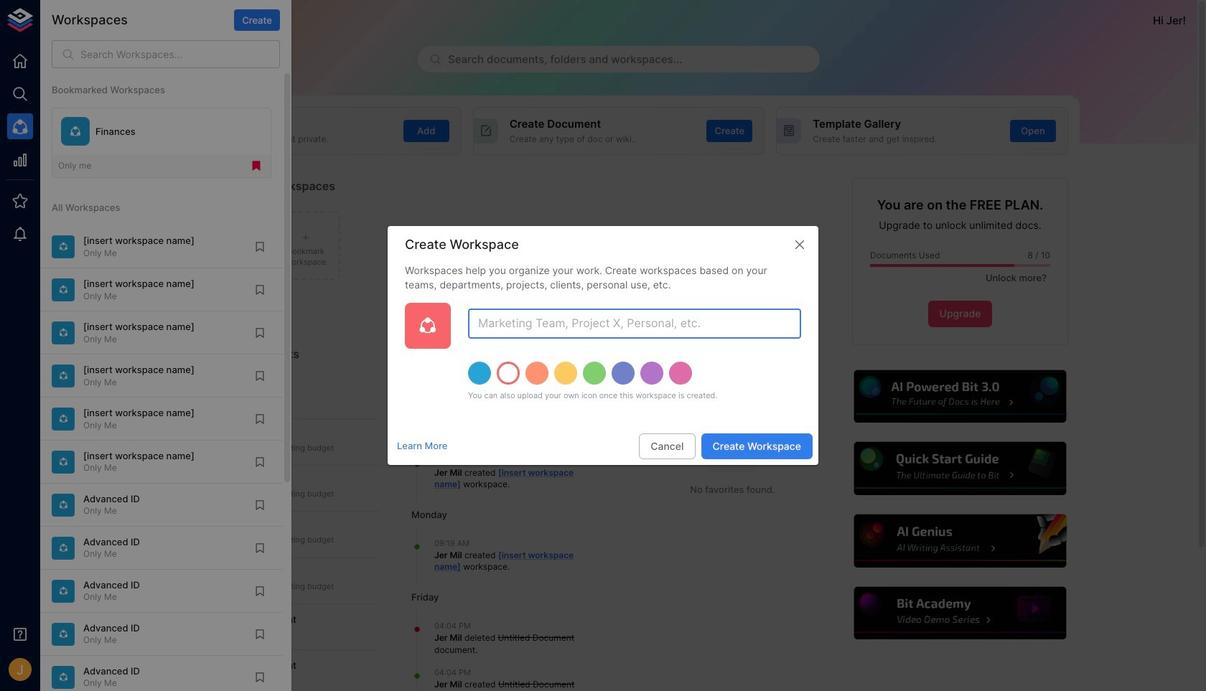Task type: locate. For each thing, give the bounding box(es) containing it.
1 bookmark image from the top
[[254, 628, 267, 641]]

dialog
[[388, 226, 819, 466]]

1 bookmark image from the top
[[254, 241, 267, 253]]

bookmark image
[[254, 241, 267, 253], [254, 284, 267, 297], [254, 327, 267, 340], [254, 370, 267, 383], [254, 413, 267, 426], [254, 456, 267, 469], [254, 499, 267, 512], [254, 542, 267, 555], [254, 585, 267, 598]]

1 vertical spatial bookmark image
[[254, 671, 267, 684]]

2 help image from the top
[[853, 441, 1069, 498]]

bookmark image
[[254, 628, 267, 641], [254, 671, 267, 684]]

help image
[[853, 368, 1069, 425], [853, 441, 1069, 498], [853, 513, 1069, 570], [853, 585, 1069, 643]]

2 bookmark image from the top
[[254, 671, 267, 684]]

9 bookmark image from the top
[[254, 585, 267, 598]]

7 bookmark image from the top
[[254, 499, 267, 512]]

0 vertical spatial bookmark image
[[254, 628, 267, 641]]



Task type: vqa. For each thing, say whether or not it's contained in the screenshot.
third Bookmark icon from the top
yes



Task type: describe. For each thing, give the bounding box(es) containing it.
2 bookmark image from the top
[[254, 284, 267, 297]]

4 help image from the top
[[853, 585, 1069, 643]]

6 bookmark image from the top
[[254, 456, 267, 469]]

8 bookmark image from the top
[[254, 542, 267, 555]]

3 help image from the top
[[853, 513, 1069, 570]]

1 help image from the top
[[853, 368, 1069, 425]]

Marketing Team, Project X, Personal, etc. text field
[[468, 309, 802, 339]]

4 bookmark image from the top
[[254, 370, 267, 383]]

remove bookmark image
[[250, 160, 263, 173]]

3 bookmark image from the top
[[254, 327, 267, 340]]

Search Workspaces... text field
[[80, 40, 280, 68]]

5 bookmark image from the top
[[254, 413, 267, 426]]



